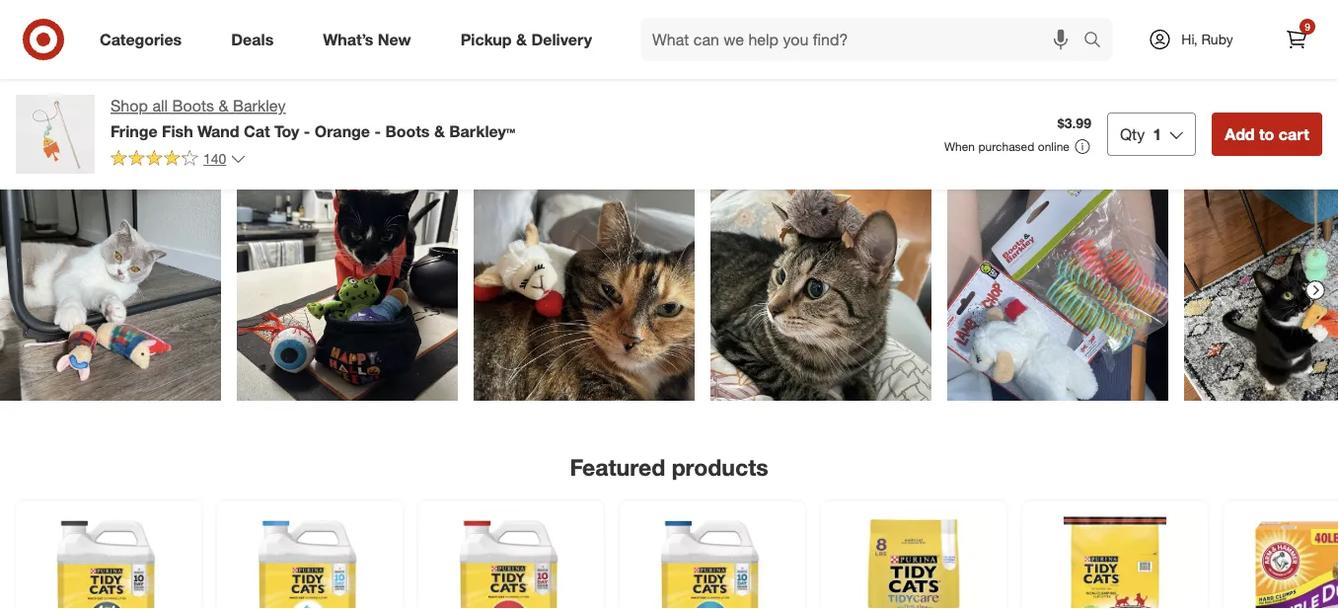 Task type: locate. For each thing, give the bounding box(es) containing it.
boots up fish
[[172, 96, 214, 116]]

&
[[516, 30, 527, 49], [219, 96, 229, 116], [434, 121, 445, 141]]

purina tidy cats 24/7 performance clumping cat litter for multiple cats - 20lbs image
[[430, 513, 592, 609]]

hi,
[[1182, 31, 1198, 48]]

purina tidy cats 4-in-1 strength multi-cat clumping litter - 20lbs image
[[28, 513, 190, 609]]

9 link
[[1276, 18, 1319, 61]]

deals
[[231, 30, 274, 49]]

user image by @harry_meows image
[[237, 180, 458, 401]]

pickup & delivery
[[461, 30, 592, 49]]

- right the orange
[[375, 121, 381, 141]]

1 - from the left
[[304, 121, 310, 141]]

2 - from the left
[[375, 121, 381, 141]]

wand
[[198, 121, 240, 141]]

products
[[672, 453, 769, 481]]

0 horizontal spatial -
[[304, 121, 310, 141]]

0 horizontal spatial boots
[[172, 96, 214, 116]]

purina tidy cats with glade tough odor solutions multiple cats clumping litter - 20lbs image
[[229, 513, 391, 609]]

deals link
[[214, 18, 298, 61]]

arm & hammer double duty advanced odor control clumping cat litter - 40lbs image
[[1236, 513, 1339, 609]]

user image by @marble.the.british.cat image
[[0, 180, 221, 401]]

1 horizontal spatial boots
[[385, 121, 430, 141]]

cat
[[244, 121, 270, 141]]

0 vertical spatial &
[[516, 30, 527, 49]]

what's
[[323, 30, 374, 49]]

2 vertical spatial &
[[434, 121, 445, 141]]

boots
[[172, 96, 214, 116], [385, 121, 430, 141]]

purchased
[[979, 139, 1035, 154]]

qty 1
[[1121, 124, 1162, 144]]

tidy cats care alert cat litter - 8lbs image
[[833, 513, 995, 609]]

featured
[[570, 453, 666, 481]]

& left barkley™ at left
[[434, 121, 445, 141]]

add to cart button
[[1213, 113, 1323, 156]]

9
[[1305, 20, 1311, 33]]

add
[[1225, 124, 1255, 144]]

0 horizontal spatial &
[[219, 96, 229, 116]]

categories link
[[83, 18, 207, 61]]

love on your pets like they love on you. image
[[879, 0, 1197, 40]]

what's new link
[[306, 18, 436, 61]]

fringe
[[111, 121, 158, 141]]

- right the toy
[[304, 121, 310, 141]]

1 horizontal spatial -
[[375, 121, 381, 141]]

& right pickup
[[516, 30, 527, 49]]

user image by @trixie_in_a_bucket image
[[1185, 180, 1339, 401]]

pickup & delivery link
[[444, 18, 617, 61]]

shop
[[111, 96, 148, 116]]

1 horizontal spatial &
[[434, 121, 445, 141]]

1 vertical spatial boots
[[385, 121, 430, 141]]

toy
[[274, 121, 300, 141]]

fish
[[162, 121, 193, 141]]

0 vertical spatial boots
[[172, 96, 214, 116]]

140
[[203, 150, 226, 167]]

1 vertical spatial &
[[219, 96, 229, 116]]

-
[[304, 121, 310, 141], [375, 121, 381, 141]]

& up wand on the top left of the page
[[219, 96, 229, 116]]

shop all boots & barkley fringe fish wand cat toy - orange - boots & barkley™
[[111, 96, 516, 141]]

ruby
[[1202, 31, 1234, 48]]

barkley
[[233, 96, 286, 116]]

boots right the orange
[[385, 121, 430, 141]]



Task type: describe. For each thing, give the bounding box(es) containing it.
qty
[[1121, 124, 1146, 144]]

image of fringe fish wand cat toy - orange - boots & barkley™ image
[[16, 95, 95, 174]]

featured products
[[570, 453, 769, 481]]

what's new
[[323, 30, 411, 49]]

search button
[[1075, 18, 1123, 65]]

all
[[152, 96, 168, 116]]

user image by @linc_n_loam image
[[711, 180, 932, 401]]

when
[[945, 139, 976, 154]]

user image by @ovenmitt.bandit image
[[474, 180, 695, 401]]

new
[[378, 30, 411, 49]]

search
[[1075, 32, 1123, 51]]

delivery
[[532, 30, 592, 49]]

pickup
[[461, 30, 512, 49]]

hi, ruby
[[1182, 31, 1234, 48]]

when purchased online
[[945, 139, 1070, 154]]

orange
[[315, 121, 370, 141]]

add to cart
[[1225, 124, 1310, 144]]

purina tidy cats non-clumping 24/7 performance multiple cats litter - 25lbs image
[[1035, 513, 1197, 609]]

140 link
[[111, 149, 246, 172]]

What can we help you find? suggestions appear below search field
[[641, 18, 1089, 61]]

categories
[[100, 30, 182, 49]]

2 horizontal spatial &
[[516, 30, 527, 49]]

cart
[[1279, 124, 1310, 144]]

barkley™
[[450, 121, 516, 141]]

to
[[1260, 124, 1275, 144]]

summer's still on with these grin-worthy august goodies. image
[[417, 0, 828, 40]]

user image by @onyxthemaniac image
[[948, 180, 1169, 401]]

1
[[1153, 124, 1162, 144]]

purina tidy cats clumping instant action cat litter - 20lbs image
[[632, 513, 794, 609]]

online
[[1038, 139, 1070, 154]]

$3.99
[[1058, 115, 1092, 132]]



Task type: vqa. For each thing, say whether or not it's contained in the screenshot.
occasion,
no



